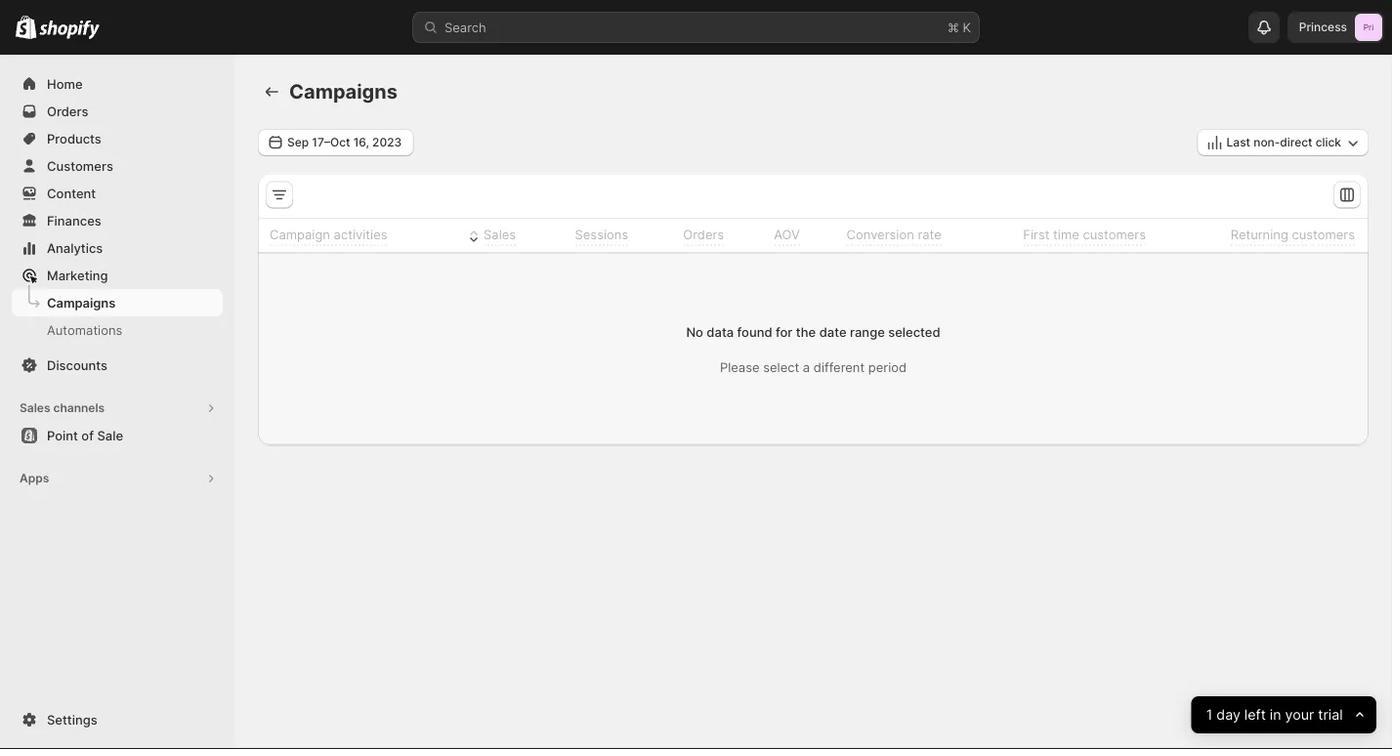 Task type: locate. For each thing, give the bounding box(es) containing it.
no data found for the date range selected
[[686, 324, 941, 340]]

1
[[1207, 707, 1213, 724]]

customers
[[47, 158, 113, 173]]

orders
[[47, 104, 88, 119], [683, 227, 724, 242]]

campaigns up automations
[[47, 295, 116, 310]]

1 day left in your trial
[[1207, 707, 1344, 724]]

last
[[1227, 135, 1251, 150]]

customers right time
[[1083, 227, 1146, 242]]

settings
[[47, 712, 97, 728]]

direct
[[1281, 135, 1313, 150]]

different
[[814, 360, 865, 375]]

1 horizontal spatial sales
[[484, 227, 516, 242]]

0 horizontal spatial customers
[[1083, 227, 1146, 242]]

select
[[763, 360, 800, 375]]

1 customers from the left
[[1083, 227, 1146, 242]]

sales up point
[[20, 401, 50, 415]]

home link
[[12, 70, 223, 98]]

analytics link
[[12, 235, 223, 262]]

found
[[737, 324, 773, 340]]

16,
[[353, 135, 369, 150]]

0 horizontal spatial shopify image
[[16, 15, 36, 39]]

activities
[[334, 227, 388, 242]]

0 vertical spatial orders
[[47, 104, 88, 119]]

orders inside button
[[683, 227, 724, 242]]

content
[[47, 186, 96, 201]]

date
[[820, 324, 847, 340]]

returning customers button
[[1209, 221, 1358, 249]]

campaigns
[[289, 80, 398, 104], [47, 295, 116, 310]]

sale
[[97, 428, 123, 443]]

rate
[[918, 227, 942, 242]]

sep 17–oct 16, 2023 button
[[258, 129, 414, 156]]

first time customers button
[[1001, 221, 1149, 249]]

marketing
[[47, 268, 108, 283]]

sessions
[[575, 227, 629, 242]]

campaigns up sep 17–oct 16, 2023
[[289, 80, 398, 104]]

0 horizontal spatial sales
[[20, 401, 50, 415]]

2023
[[372, 135, 402, 150]]

sales left 'sessions' button
[[484, 227, 516, 242]]

customers
[[1083, 227, 1146, 242], [1292, 227, 1356, 242]]

last non-direct click button
[[1198, 129, 1369, 156]]

sales inside button
[[20, 401, 50, 415]]

of
[[81, 428, 94, 443]]

point of sale link
[[12, 422, 223, 450]]

customers right "returning"
[[1292, 227, 1356, 242]]

discounts link
[[12, 352, 223, 379]]

time
[[1054, 227, 1080, 242]]

1 horizontal spatial campaigns
[[289, 80, 398, 104]]

⌘
[[948, 20, 960, 35]]

1 horizontal spatial shopify image
[[39, 20, 100, 40]]

0 vertical spatial sales
[[484, 227, 516, 242]]

apps button
[[12, 465, 223, 493]]

0 horizontal spatial orders
[[47, 104, 88, 119]]

1 vertical spatial campaigns
[[47, 295, 116, 310]]

finances
[[47, 213, 101, 228]]

1 horizontal spatial customers
[[1292, 227, 1356, 242]]

orders down home at left top
[[47, 104, 88, 119]]

1 vertical spatial orders
[[683, 227, 724, 242]]

range
[[850, 324, 885, 340]]

finances link
[[12, 207, 223, 235]]

the
[[796, 324, 816, 340]]

first time customers
[[1024, 227, 1146, 242]]

campaign activities
[[270, 227, 388, 242]]

1 horizontal spatial orders
[[683, 227, 724, 242]]

shopify image
[[16, 15, 36, 39], [39, 20, 100, 40]]

trial
[[1319, 707, 1344, 724]]

0 vertical spatial campaigns
[[289, 80, 398, 104]]

please
[[720, 360, 760, 375]]

sales
[[484, 227, 516, 242], [20, 401, 50, 415]]

1 day left in your trial button
[[1192, 697, 1377, 734]]

1 vertical spatial sales
[[20, 401, 50, 415]]

content link
[[12, 180, 223, 207]]

sales inside button
[[484, 227, 516, 242]]

17–oct
[[312, 135, 350, 150]]

settings link
[[12, 707, 223, 734]]

please select a different period
[[720, 360, 907, 375]]

customers link
[[12, 152, 223, 180]]

for
[[776, 324, 793, 340]]

search
[[445, 20, 486, 35]]

sep 17–oct 16, 2023
[[287, 135, 402, 150]]

discounts
[[47, 358, 107, 373]]

analytics
[[47, 240, 103, 256]]

returning customers
[[1231, 227, 1356, 242]]

orders left aov button
[[683, 227, 724, 242]]



Task type: vqa. For each thing, say whether or not it's contained in the screenshot.
Learn
no



Task type: describe. For each thing, give the bounding box(es) containing it.
first
[[1024, 227, 1050, 242]]

automations
[[47, 323, 123, 338]]

selected
[[889, 324, 941, 340]]

princess image
[[1356, 14, 1383, 41]]

orders link
[[12, 98, 223, 125]]

sales for sales channels
[[20, 401, 50, 415]]

last non-direct click
[[1227, 135, 1342, 150]]

conversion rate
[[847, 227, 942, 242]]

returning
[[1231, 227, 1289, 242]]

automations link
[[12, 317, 223, 344]]

non-
[[1254, 135, 1281, 150]]

point of sale button
[[0, 422, 235, 450]]

sales for sales
[[484, 227, 516, 242]]

a
[[803, 360, 810, 375]]

products link
[[12, 125, 223, 152]]

sep
[[287, 135, 309, 150]]

0 horizontal spatial campaigns
[[47, 295, 116, 310]]

aov button
[[752, 221, 803, 249]]

k
[[963, 20, 971, 35]]

in
[[1271, 707, 1282, 724]]

princess
[[1300, 20, 1348, 34]]

no
[[686, 324, 704, 340]]

click
[[1316, 135, 1342, 150]]

sessions button
[[553, 221, 632, 249]]

point of sale
[[47, 428, 123, 443]]

sales button
[[461, 221, 519, 249]]

point
[[47, 428, 78, 443]]

2 customers from the left
[[1292, 227, 1356, 242]]

conversion
[[847, 227, 915, 242]]

campaigns link
[[12, 289, 223, 317]]

⌘ k
[[948, 20, 971, 35]]

apps
[[20, 472, 49, 486]]

products
[[47, 131, 101, 146]]

orders button
[[661, 221, 727, 249]]

aov
[[774, 227, 800, 242]]

sales channels button
[[12, 395, 223, 422]]

your
[[1286, 707, 1315, 724]]

sales channels
[[20, 401, 105, 415]]

marketing link
[[12, 262, 223, 289]]

campaign
[[270, 227, 330, 242]]

day
[[1217, 707, 1241, 724]]

home
[[47, 76, 83, 91]]

channels
[[53, 401, 105, 415]]

left
[[1245, 707, 1267, 724]]

period
[[869, 360, 907, 375]]

data
[[707, 324, 734, 340]]



